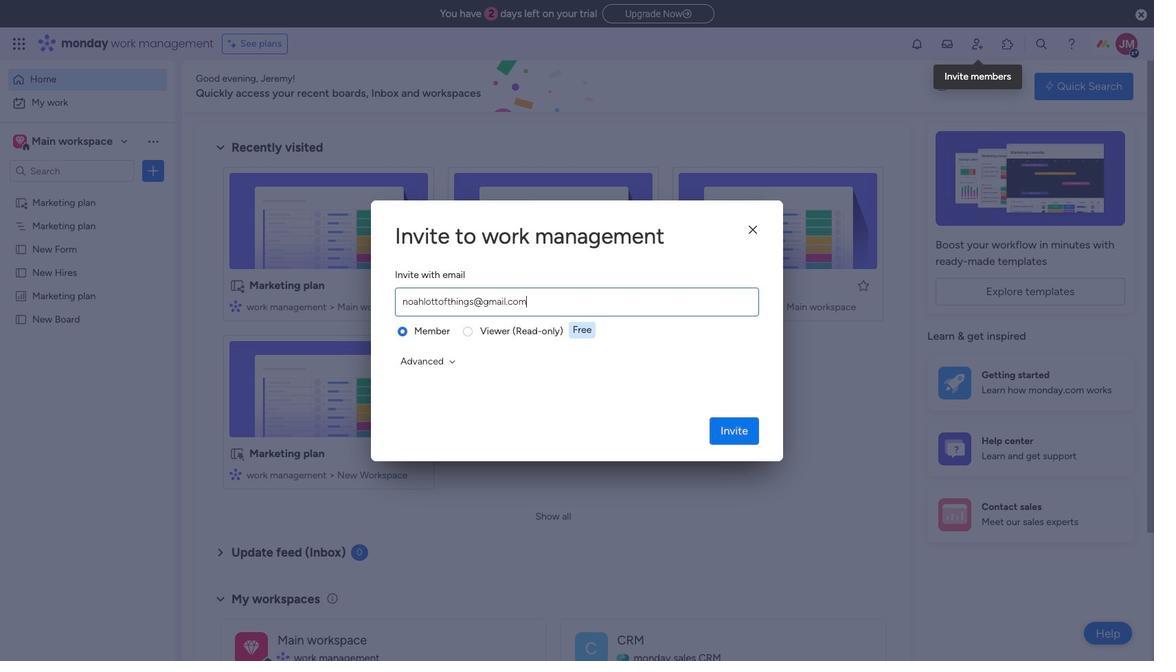 Task type: locate. For each thing, give the bounding box(es) containing it.
open update feed (inbox) image
[[212, 545, 229, 562]]

public board image up public dashboard 'image'
[[14, 266, 27, 279]]

0 vertical spatial workspace image
[[13, 134, 27, 149]]

public board image down public dashboard 'image'
[[14, 313, 27, 326]]

0 horizontal spatial component image
[[278, 653, 289, 662]]

component image for public board image on the right of remove from favorites image
[[454, 300, 467, 312]]

public dashboard image
[[14, 289, 27, 302]]

0 element
[[351, 545, 368, 562]]

1 horizontal spatial component image
[[679, 300, 692, 312]]

option
[[8, 69, 167, 91], [8, 92, 167, 114], [0, 190, 175, 193]]

1 vertical spatial option
[[8, 92, 167, 114]]

close image
[[749, 225, 758, 236]]

add to favorites image
[[632, 279, 646, 292], [857, 279, 871, 292]]

1 horizontal spatial add to favorites image
[[857, 279, 871, 292]]

workspace image
[[13, 134, 27, 149], [575, 633, 608, 662]]

1 vertical spatial workspace image
[[575, 633, 608, 662]]

component image up 'angle down' icon
[[454, 300, 467, 312]]

2 add to favorites image from the left
[[857, 279, 871, 292]]

angle down image
[[450, 357, 456, 367]]

help center element
[[928, 422, 1134, 477]]

component image
[[679, 300, 692, 312], [278, 653, 289, 662]]

v2 user feedback image
[[939, 79, 949, 94]]

1 add to favorites image from the left
[[632, 279, 646, 292]]

public board image
[[14, 243, 27, 256], [14, 266, 27, 279], [454, 278, 469, 294], [14, 313, 27, 326]]

component image
[[230, 300, 242, 312], [454, 300, 467, 312], [230, 468, 242, 481]]

public template board image
[[230, 447, 245, 462]]

help image
[[1065, 37, 1079, 51]]

dapulse close image
[[1136, 8, 1148, 22]]

workspace image
[[15, 134, 25, 149], [235, 633, 268, 662], [244, 637, 260, 662]]

0 horizontal spatial add to favorites image
[[632, 279, 646, 292]]

see plans image
[[228, 36, 240, 52]]

add to favorites image for public board image on the right of remove from favorites image
[[632, 279, 646, 292]]

v2 bolt switch image
[[1046, 79, 1054, 94]]

quick search results list box
[[212, 156, 895, 507]]

select product image
[[12, 37, 26, 51]]

getting started element
[[928, 356, 1134, 411]]

list box
[[0, 188, 175, 517]]

component image down 'public template board' icon
[[230, 468, 242, 481]]

component image down shareable board icon
[[230, 300, 242, 312]]

public board image
[[679, 278, 694, 294]]

add to favorites image for public board icon
[[857, 279, 871, 292]]

0 vertical spatial component image
[[679, 300, 692, 312]]



Task type: describe. For each thing, give the bounding box(es) containing it.
1 horizontal spatial workspace image
[[575, 633, 608, 662]]

workspace selection element
[[13, 133, 115, 151]]

remove from favorites image
[[408, 279, 421, 292]]

0 vertical spatial option
[[8, 69, 167, 91]]

monday marketplace image
[[1001, 37, 1015, 51]]

notifications image
[[911, 37, 925, 51]]

update feed image
[[941, 37, 955, 51]]

Search in workspace field
[[29, 163, 115, 179]]

0 horizontal spatial workspace image
[[13, 134, 27, 149]]

jeremy miller image
[[1116, 33, 1138, 55]]

shareable board image
[[230, 278, 245, 294]]

public board image right remove from favorites image
[[454, 278, 469, 294]]

2 vertical spatial option
[[0, 190, 175, 193]]

component image for shareable board icon
[[230, 300, 242, 312]]

close recently visited image
[[212, 140, 229, 156]]

1 vertical spatial component image
[[278, 653, 289, 662]]

Enter one or more email addresses text field
[[399, 288, 756, 316]]

shareable board image
[[14, 196, 27, 209]]

public board image down shareable board image
[[14, 243, 27, 256]]

close my workspaces image
[[212, 592, 229, 608]]

dapulse rightstroke image
[[683, 9, 692, 19]]

search everything image
[[1035, 37, 1049, 51]]

component image for 'public template board' icon
[[230, 468, 242, 481]]

invite members image
[[971, 37, 985, 51]]

contact sales element
[[928, 488, 1134, 543]]

templates image image
[[940, 131, 1122, 226]]



Task type: vqa. For each thing, say whether or not it's contained in the screenshot.
arrow down icon
no



